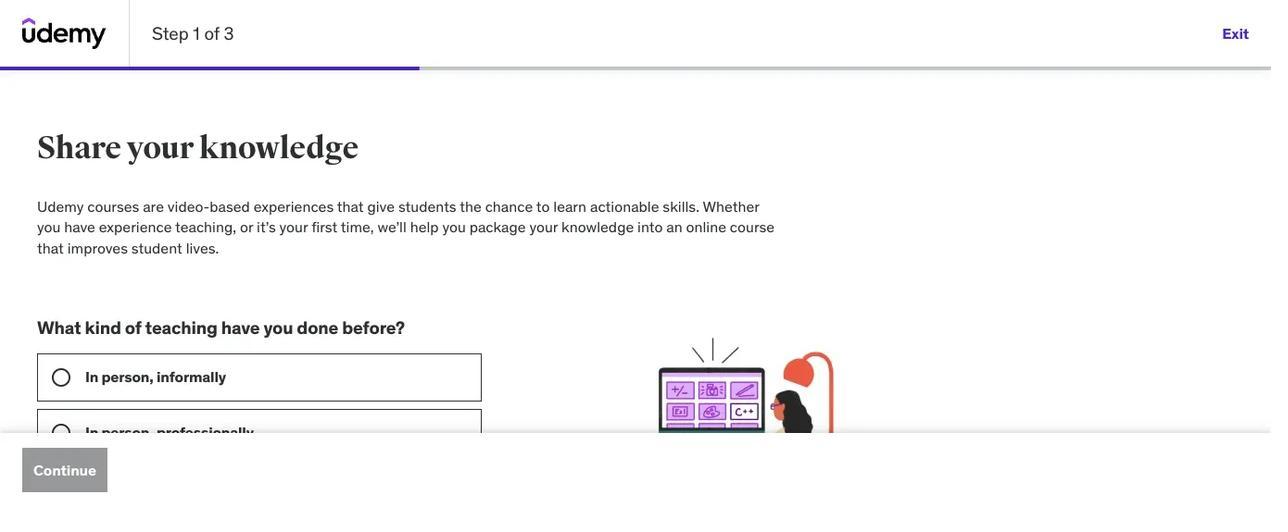 Task type: locate. For each thing, give the bounding box(es) containing it.
your down experiences
[[280, 218, 308, 237]]

0 horizontal spatial have
[[64, 218, 95, 237]]

you down udemy
[[37, 218, 61, 237]]

of for 1
[[204, 22, 220, 44]]

of right "1"
[[204, 22, 220, 44]]

have
[[64, 218, 95, 237], [221, 317, 260, 339]]

in person, informally
[[85, 368, 226, 387]]

of right kind
[[125, 317, 141, 339]]

in down kind
[[85, 368, 98, 387]]

0 vertical spatial that
[[337, 197, 364, 216]]

teaching
[[145, 317, 218, 339]]

have right teaching
[[221, 317, 260, 339]]

person, for informally
[[101, 368, 153, 387]]

person, up "online" at the left of page
[[101, 424, 153, 443]]

0 vertical spatial knowledge
[[199, 129, 359, 167]]

knowledge up experiences
[[199, 129, 359, 167]]

you down the
[[443, 218, 466, 237]]

before?
[[342, 317, 405, 339]]

of
[[204, 22, 220, 44], [125, 317, 141, 339]]

in person, professionally
[[85, 424, 254, 443]]

0 horizontal spatial that
[[37, 238, 64, 257]]

or
[[240, 218, 253, 237]]

0 horizontal spatial of
[[125, 317, 141, 339]]

chance
[[485, 197, 533, 216]]

1 vertical spatial in
[[85, 424, 98, 443]]

step
[[152, 22, 189, 44]]

give
[[367, 197, 395, 216]]

an
[[667, 218, 683, 237]]

in
[[85, 368, 98, 387], [85, 424, 98, 443]]

0 vertical spatial of
[[204, 22, 220, 44]]

1
[[193, 22, 200, 44]]

online
[[85, 479, 130, 498]]

what kind of teaching have you done before?
[[37, 317, 405, 339]]

2 in from the top
[[85, 424, 98, 443]]

0 horizontal spatial knowledge
[[199, 129, 359, 167]]

1 vertical spatial person,
[[101, 424, 153, 443]]

your down 'to'
[[530, 218, 558, 237]]

to
[[537, 197, 550, 216]]

1 horizontal spatial have
[[221, 317, 260, 339]]

that
[[337, 197, 364, 216], [37, 238, 64, 257]]

1 vertical spatial of
[[125, 317, 141, 339]]

course
[[730, 218, 775, 237]]

0 vertical spatial have
[[64, 218, 95, 237]]

3
[[224, 22, 234, 44]]

1 vertical spatial that
[[37, 238, 64, 257]]

person,
[[101, 368, 153, 387], [101, 424, 153, 443]]

person, down kind
[[101, 368, 153, 387]]

you left done
[[264, 317, 293, 339]]

knowledge
[[199, 129, 359, 167], [562, 218, 634, 237]]

you
[[37, 218, 61, 237], [443, 218, 466, 237], [264, 317, 293, 339]]

1 in from the top
[[85, 368, 98, 387]]

in up continue
[[85, 424, 98, 443]]

1 horizontal spatial you
[[264, 317, 293, 339]]

0 vertical spatial in
[[85, 368, 98, 387]]

step 1 of 3
[[152, 22, 234, 44]]

0 horizontal spatial you
[[37, 218, 61, 237]]

teaching,
[[175, 218, 236, 237]]

your
[[127, 129, 194, 167], [280, 218, 308, 237], [530, 218, 558, 237]]

0 vertical spatial person,
[[101, 368, 153, 387]]

1 horizontal spatial of
[[204, 22, 220, 44]]

have up improves
[[64, 218, 95, 237]]

exit
[[1223, 24, 1250, 43]]

first
[[312, 218, 338, 237]]

help
[[410, 218, 439, 237]]

person, for professionally
[[101, 424, 153, 443]]

your up the are
[[127, 129, 194, 167]]

1 horizontal spatial your
[[280, 218, 308, 237]]

udemy
[[37, 197, 84, 216]]

1 vertical spatial knowledge
[[562, 218, 634, 237]]

2 person, from the top
[[101, 424, 153, 443]]

1 horizontal spatial knowledge
[[562, 218, 634, 237]]

that up time,
[[337, 197, 364, 216]]

1 person, from the top
[[101, 368, 153, 387]]

knowledge down actionable
[[562, 218, 634, 237]]

that down udemy
[[37, 238, 64, 257]]



Task type: describe. For each thing, give the bounding box(es) containing it.
skills.
[[663, 197, 700, 216]]

are
[[143, 197, 164, 216]]

time,
[[341, 218, 374, 237]]

continue button
[[22, 449, 107, 493]]

actionable
[[590, 197, 659, 216]]

0 horizontal spatial your
[[127, 129, 194, 167]]

have inside "udemy courses are video-based experiences that give students the chance to learn actionable skills. whether you have experience teaching, or it's your first time, we'll help you package your knowledge into an online course that improves student lives."
[[64, 218, 95, 237]]

students
[[398, 197, 457, 216]]

udemy courses are video-based experiences that give students the chance to learn actionable skills. whether you have experience teaching, or it's your first time, we'll help you package your knowledge into an online course that improves student lives.
[[37, 197, 775, 257]]

learn
[[554, 197, 587, 216]]

of for kind
[[125, 317, 141, 339]]

experiences
[[254, 197, 334, 216]]

online
[[686, 218, 727, 237]]

video-
[[168, 197, 210, 216]]

the
[[460, 197, 482, 216]]

improves
[[67, 238, 128, 257]]

continue
[[33, 461, 96, 480]]

in for in person, informally
[[85, 368, 98, 387]]

it's
[[257, 218, 276, 237]]

kind
[[85, 317, 121, 339]]

package
[[470, 218, 526, 237]]

share
[[37, 129, 121, 167]]

informally
[[157, 368, 226, 387]]

what
[[37, 317, 81, 339]]

whether
[[703, 197, 760, 216]]

lives.
[[186, 238, 219, 257]]

2 horizontal spatial your
[[530, 218, 558, 237]]

1 vertical spatial have
[[221, 317, 260, 339]]

we'll
[[378, 218, 407, 237]]

2 horizontal spatial you
[[443, 218, 466, 237]]

based
[[210, 197, 250, 216]]

share your knowledge
[[37, 129, 359, 167]]

done
[[297, 317, 339, 339]]

exit button
[[1223, 11, 1250, 56]]

student
[[131, 238, 182, 257]]

knowledge inside "udemy courses are video-based experiences that give students the chance to learn actionable skills. whether you have experience teaching, or it's your first time, we'll help you package your knowledge into an online course that improves student lives."
[[562, 218, 634, 237]]

udemy image
[[22, 18, 107, 49]]

experience
[[99, 218, 172, 237]]

into
[[638, 218, 663, 237]]

courses
[[87, 197, 139, 216]]

professionally
[[157, 424, 254, 443]]

step 1 of 3 element
[[0, 67, 420, 70]]

1 horizontal spatial that
[[337, 197, 364, 216]]

in for in person, professionally
[[85, 424, 98, 443]]



Task type: vqa. For each thing, say whether or not it's contained in the screenshot.
in
yes



